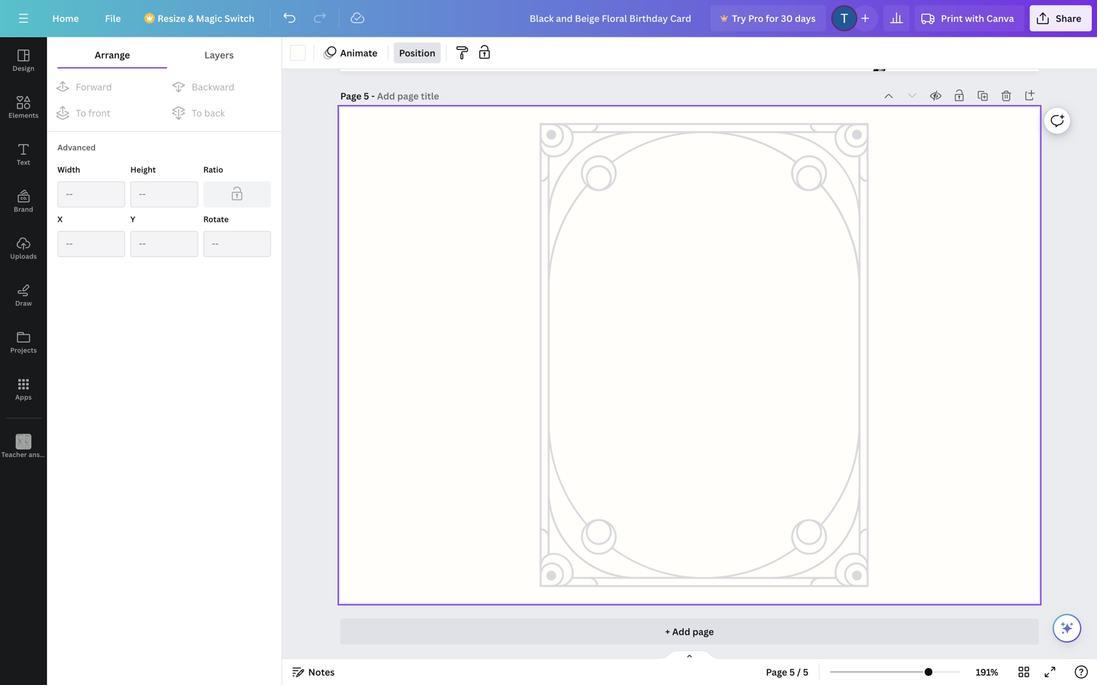Task type: locate. For each thing, give the bounding box(es) containing it.
draw button
[[0, 272, 47, 319]]

Rotate text field
[[212, 232, 263, 257]]

2 to from the left
[[192, 107, 202, 119]]

resize & magic switch
[[158, 12, 254, 24]]

magic
[[196, 12, 222, 24]]

home link
[[42, 5, 89, 31]]

switch
[[225, 12, 254, 24]]

X text field
[[66, 232, 117, 257]]

0 horizontal spatial page
[[340, 90, 362, 102]]

arrange
[[95, 49, 130, 61]]

pro
[[748, 12, 764, 24]]

0 horizontal spatial to
[[76, 107, 86, 119]]

to front
[[76, 107, 111, 119]]

uploads
[[10, 252, 37, 261]]

brand button
[[0, 178, 47, 225]]

#fffefb image
[[290, 45, 306, 61], [290, 45, 306, 61]]

page 5 -
[[340, 90, 377, 102]]

1 horizontal spatial to
[[192, 107, 202, 119]]

5
[[364, 90, 369, 102], [790, 667, 795, 679], [803, 667, 809, 679]]

1 vertical spatial page
[[766, 667, 787, 679]]

0 horizontal spatial 5
[[364, 90, 369, 102]]

animate
[[340, 47, 378, 59]]

design
[[13, 64, 35, 73]]

forward button
[[50, 74, 162, 100]]

file button
[[95, 5, 131, 31]]

days
[[795, 12, 816, 24]]

teacher
[[1, 451, 27, 459]]

add
[[672, 626, 690, 638]]

0 vertical spatial page
[[340, 90, 362, 102]]

backward button
[[166, 74, 278, 100]]

/
[[797, 667, 801, 679]]

page inside page 5 / 5 button
[[766, 667, 787, 679]]

to
[[76, 107, 86, 119], [192, 107, 202, 119]]

text button
[[0, 131, 47, 178]]

5 right /
[[803, 667, 809, 679]]

page left /
[[766, 667, 787, 679]]

keys
[[53, 451, 68, 459]]

5 for -
[[364, 90, 369, 102]]

position button
[[394, 42, 441, 63]]

1 to from the left
[[76, 107, 86, 119]]

5 for /
[[790, 667, 795, 679]]

try pro for 30 days button
[[711, 5, 826, 31]]

list
[[47, 74, 281, 126]]

page left '-'
[[340, 90, 362, 102]]

5 left '-'
[[364, 90, 369, 102]]

1 horizontal spatial 5
[[790, 667, 795, 679]]

home
[[52, 12, 79, 24]]

page 5 / 5 button
[[761, 662, 814, 683]]

rotate
[[203, 214, 229, 225]]

to left back
[[192, 107, 202, 119]]

Page title text field
[[377, 89, 441, 103]]

notes button
[[287, 662, 340, 683]]

for
[[766, 12, 779, 24]]

to back button
[[166, 100, 278, 126]]

layers button
[[167, 42, 271, 67]]

position
[[399, 47, 436, 59]]

to left "front"
[[76, 107, 86, 119]]

5 left /
[[790, 667, 795, 679]]

1 horizontal spatial page
[[766, 667, 787, 679]]

animate button
[[319, 42, 383, 63]]

brand
[[14, 205, 33, 214]]

apps button
[[0, 366, 47, 413]]

try
[[732, 12, 746, 24]]

page
[[340, 90, 362, 102], [766, 667, 787, 679]]

&
[[188, 12, 194, 24]]



Task type: vqa. For each thing, say whether or not it's contained in the screenshot.
Presentations at the left top
no



Task type: describe. For each thing, give the bounding box(es) containing it.
forward
[[76, 81, 112, 93]]

x
[[57, 214, 63, 225]]

print
[[941, 12, 963, 24]]

to back
[[192, 107, 225, 119]]

uploads button
[[0, 225, 47, 272]]

to for to front
[[76, 107, 86, 119]]

text
[[17, 158, 30, 167]]

resize & magic switch button
[[137, 5, 265, 31]]

arrange button
[[57, 42, 167, 67]]

30
[[781, 12, 793, 24]]

Design title text field
[[519, 5, 705, 31]]

layers
[[204, 49, 234, 61]]

front
[[88, 107, 111, 119]]

+ add page
[[665, 626, 714, 638]]

Width text field
[[66, 182, 117, 207]]

list containing forward
[[47, 74, 281, 126]]

try pro for 30 days
[[732, 12, 816, 24]]

ratio
[[203, 164, 223, 175]]

y
[[130, 214, 135, 225]]

share button
[[1030, 5, 1092, 31]]

191% button
[[966, 662, 1008, 683]]

page
[[693, 626, 714, 638]]

resize
[[158, 12, 186, 24]]

advanced
[[57, 142, 96, 153]]

with
[[965, 12, 984, 24]]

page for page 5 / 5
[[766, 667, 787, 679]]

height
[[130, 164, 156, 175]]

print with canva
[[941, 12, 1014, 24]]

;
[[23, 452, 24, 459]]

page for page 5 -
[[340, 90, 362, 102]]

draw
[[15, 299, 32, 308]]

show pages image
[[658, 651, 721, 661]]

share
[[1056, 12, 1082, 24]]

backward
[[192, 81, 234, 93]]

-
[[371, 90, 375, 102]]

Height text field
[[139, 182, 190, 207]]

2 horizontal spatial 5
[[803, 667, 809, 679]]

main menu bar
[[0, 0, 1097, 37]]

design button
[[0, 37, 47, 84]]

+ add page button
[[340, 619, 1039, 645]]

projects button
[[0, 319, 47, 366]]

Y text field
[[139, 232, 190, 257]]

answer
[[29, 451, 52, 459]]

canva assistant image
[[1059, 621, 1075, 637]]

print with canva button
[[915, 5, 1025, 31]]

canva
[[987, 12, 1014, 24]]

191%
[[976, 667, 998, 679]]

to front button
[[50, 100, 162, 126]]

notes
[[308, 667, 335, 679]]

teacher answer keys
[[1, 451, 68, 459]]

+
[[665, 626, 670, 638]]

elements
[[8, 111, 39, 120]]

page 5 / 5
[[766, 667, 809, 679]]

apps
[[15, 393, 32, 402]]

file
[[105, 12, 121, 24]]

back
[[204, 107, 225, 119]]

width
[[57, 164, 80, 175]]

side panel tab list
[[0, 37, 68, 471]]

elements button
[[0, 84, 47, 131]]

to for to back
[[192, 107, 202, 119]]

projects
[[10, 346, 37, 355]]



